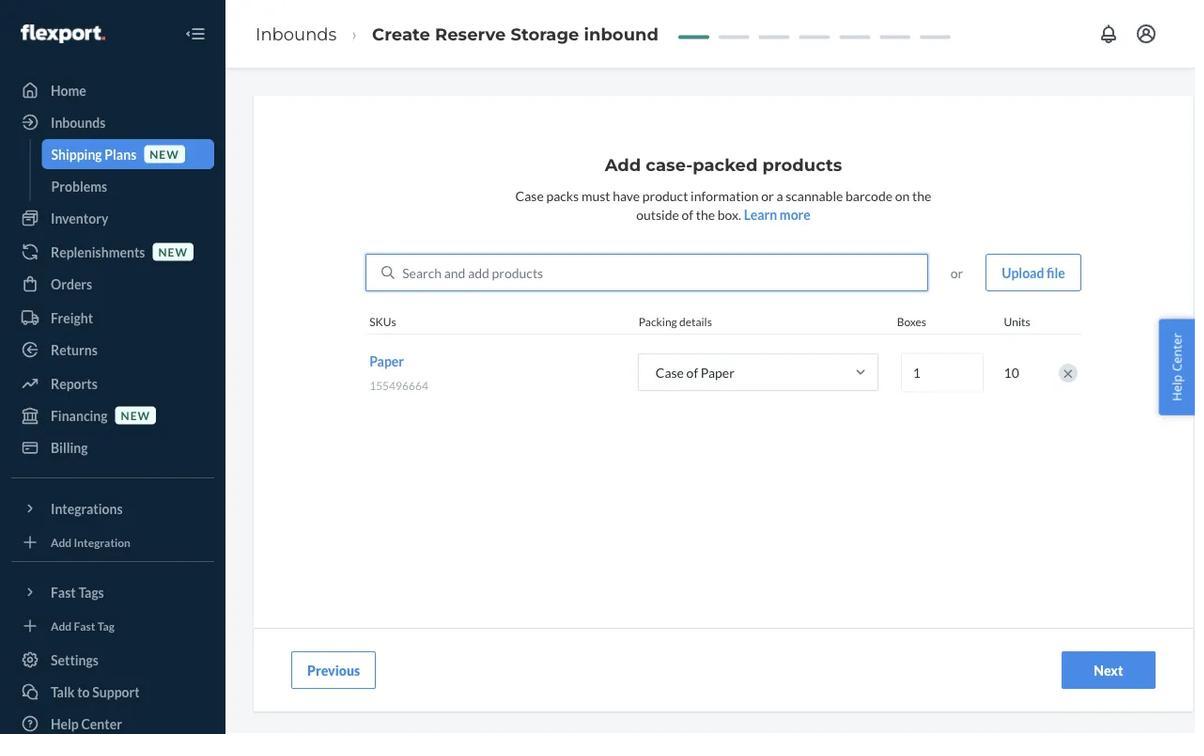 Task type: locate. For each thing, give the bounding box(es) containing it.
paper
[[370, 353, 404, 369], [701, 364, 735, 380]]

1 horizontal spatial help center
[[1169, 333, 1186, 401]]

0 vertical spatial new
[[150, 147, 179, 161]]

0 horizontal spatial help center
[[51, 716, 122, 732]]

inventory
[[51, 210, 108, 226]]

inbounds inside breadcrumbs navigation
[[256, 23, 337, 44]]

scannable
[[786, 188, 843, 203]]

0 horizontal spatial center
[[81, 716, 122, 732]]

problems
[[51, 178, 107, 194]]

and
[[444, 265, 466, 281]]

0 horizontal spatial products
[[492, 265, 543, 281]]

0 horizontal spatial case
[[516, 188, 544, 203]]

add left integration in the left of the page
[[51, 535, 72, 549]]

packs
[[546, 188, 579, 203]]

the left 'box.'
[[696, 206, 715, 222]]

fast
[[51, 584, 76, 600], [74, 619, 95, 632]]

1 vertical spatial new
[[158, 245, 188, 258]]

2 vertical spatial add
[[51, 619, 72, 632]]

fast tags button
[[11, 577, 214, 607]]

1 vertical spatial center
[[81, 716, 122, 732]]

paper down details at the right top of page
[[701, 364, 735, 380]]

previous
[[307, 662, 360, 678]]

0 horizontal spatial paper
[[370, 353, 404, 369]]

packed
[[693, 154, 758, 175]]

help inside 'link'
[[51, 716, 79, 732]]

1 vertical spatial add
[[51, 535, 72, 549]]

settings link
[[11, 645, 214, 675]]

new for shipping plans
[[150, 147, 179, 161]]

fast left tags
[[51, 584, 76, 600]]

help
[[1169, 375, 1186, 401], [51, 716, 79, 732]]

packing
[[639, 315, 677, 328]]

add
[[468, 265, 490, 281]]

add
[[605, 154, 641, 175], [51, 535, 72, 549], [51, 619, 72, 632]]

learn
[[744, 206, 777, 222]]

0 vertical spatial inbounds link
[[256, 23, 337, 44]]

add integration
[[51, 535, 131, 549]]

1 vertical spatial the
[[696, 206, 715, 222]]

products right add
[[492, 265, 543, 281]]

0 vertical spatial help
[[1169, 375, 1186, 401]]

the right on
[[913, 188, 932, 203]]

new down reports link
[[121, 408, 150, 422]]

add fast tag
[[51, 619, 115, 632]]

2 vertical spatial new
[[121, 408, 150, 422]]

open account menu image
[[1135, 23, 1158, 45]]

help center
[[1169, 333, 1186, 401], [51, 716, 122, 732]]

close navigation image
[[184, 23, 207, 45]]

0 horizontal spatial inbounds
[[51, 114, 106, 130]]

0 vertical spatial of
[[682, 206, 694, 222]]

help inside button
[[1169, 375, 1186, 401]]

0 vertical spatial case
[[516, 188, 544, 203]]

1 vertical spatial inbounds link
[[11, 107, 214, 137]]

0 horizontal spatial or
[[762, 188, 774, 203]]

learn more
[[744, 206, 811, 222]]

0 vertical spatial add
[[605, 154, 641, 175]]

add up settings
[[51, 619, 72, 632]]

boxes
[[897, 315, 927, 328]]

1 horizontal spatial case
[[656, 364, 684, 380]]

inbounds link inside breadcrumbs navigation
[[256, 23, 337, 44]]

paper up 155496664
[[370, 353, 404, 369]]

have
[[613, 188, 640, 203]]

0 vertical spatial center
[[1169, 333, 1186, 371]]

1 horizontal spatial paper
[[701, 364, 735, 380]]

0 vertical spatial products
[[763, 154, 842, 175]]

orders
[[51, 276, 92, 292]]

a
[[777, 188, 783, 203]]

1 vertical spatial case
[[656, 364, 684, 380]]

integrations
[[51, 500, 123, 516]]

flexport logo image
[[21, 24, 105, 43]]

create reserve storage inbound
[[372, 23, 659, 44]]

new right plans
[[150, 147, 179, 161]]

0 vertical spatial inbounds
[[256, 23, 337, 44]]

home
[[51, 82, 86, 98]]

of down product
[[682, 206, 694, 222]]

new
[[150, 147, 179, 161], [158, 245, 188, 258], [121, 408, 150, 422]]

case inside row
[[656, 364, 684, 380]]

products up scannable on the right top
[[763, 154, 842, 175]]

box.
[[718, 206, 742, 222]]

reserve
[[435, 23, 506, 44]]

10
[[1004, 365, 1020, 381]]

or
[[762, 188, 774, 203], [951, 265, 964, 281]]

add for add fast tag
[[51, 619, 72, 632]]

1 vertical spatial help center
[[51, 716, 122, 732]]

0 vertical spatial the
[[913, 188, 932, 203]]

0 horizontal spatial help
[[51, 716, 79, 732]]

1 horizontal spatial center
[[1169, 333, 1186, 371]]

or left upload
[[951, 265, 964, 281]]

orders link
[[11, 269, 214, 299]]

open notifications image
[[1098, 23, 1120, 45]]

row containing paper
[[366, 334, 1082, 411]]

case inside case packs must have product information or a scannable barcode on the outside of the box.
[[516, 188, 544, 203]]

1 vertical spatial help
[[51, 716, 79, 732]]

to
[[77, 684, 90, 700]]

previous button
[[291, 651, 376, 689]]

1 vertical spatial products
[[492, 265, 543, 281]]

inventory link
[[11, 203, 214, 233]]

of down details at the right top of page
[[687, 364, 698, 380]]

case for case of paper
[[656, 364, 684, 380]]

1 vertical spatial or
[[951, 265, 964, 281]]

1 vertical spatial fast
[[74, 619, 95, 632]]

1 horizontal spatial inbounds link
[[256, 23, 337, 44]]

inbounds link
[[256, 23, 337, 44], [11, 107, 214, 137]]

of
[[682, 206, 694, 222], [687, 364, 698, 380]]

inbounds
[[256, 23, 337, 44], [51, 114, 106, 130]]

tag
[[97, 619, 115, 632]]

add for add case-packed products
[[605, 154, 641, 175]]

0 vertical spatial help center
[[1169, 333, 1186, 401]]

0 horizontal spatial inbounds link
[[11, 107, 214, 137]]

1 vertical spatial of
[[687, 364, 698, 380]]

settings
[[51, 652, 99, 668]]

packing details
[[639, 315, 712, 328]]

inbound
[[584, 23, 659, 44]]

upload file button
[[986, 254, 1082, 291]]

case down packing details
[[656, 364, 684, 380]]

1 horizontal spatial help
[[1169, 375, 1186, 401]]

case
[[516, 188, 544, 203], [656, 364, 684, 380]]

replenishments
[[51, 244, 145, 260]]

paper link
[[370, 353, 404, 369]]

0 vertical spatial or
[[762, 188, 774, 203]]

of inside row
[[687, 364, 698, 380]]

case left packs
[[516, 188, 544, 203]]

new up orders link
[[158, 245, 188, 258]]

or left a
[[762, 188, 774, 203]]

1 horizontal spatial or
[[951, 265, 964, 281]]

fast left tag on the left
[[74, 619, 95, 632]]

0 vertical spatial fast
[[51, 584, 76, 600]]

the
[[913, 188, 932, 203], [696, 206, 715, 222]]

add up have
[[605, 154, 641, 175]]

1 horizontal spatial products
[[763, 154, 842, 175]]

talk to support button
[[11, 677, 214, 707]]

fast tags
[[51, 584, 104, 600]]

outside
[[636, 206, 679, 222]]

1 horizontal spatial inbounds
[[256, 23, 337, 44]]

center
[[1169, 333, 1186, 371], [81, 716, 122, 732]]

financing
[[51, 407, 108, 423]]

1 horizontal spatial the
[[913, 188, 932, 203]]

row
[[366, 334, 1082, 411]]



Task type: describe. For each thing, give the bounding box(es) containing it.
home link
[[11, 75, 214, 105]]

integration
[[74, 535, 131, 549]]

search
[[402, 265, 442, 281]]

case packs must have product information or a scannable barcode on the outside of the box.
[[516, 188, 932, 222]]

case of paper
[[656, 364, 735, 380]]

units
[[1004, 315, 1031, 328]]

case for case packs must have product information or a scannable barcode on the outside of the box.
[[516, 188, 544, 203]]

file
[[1047, 265, 1066, 281]]

shipping
[[51, 146, 102, 162]]

billing link
[[11, 432, 214, 462]]

billing
[[51, 439, 88, 455]]

freight
[[51, 310, 93, 326]]

plans
[[105, 146, 137, 162]]

skus
[[370, 315, 396, 328]]

155496664
[[370, 379, 428, 392]]

reports
[[51, 375, 98, 391]]

add fast tag link
[[11, 615, 214, 637]]

center inside button
[[1169, 333, 1186, 371]]

talk
[[51, 684, 75, 700]]

tags
[[78, 584, 104, 600]]

more
[[780, 206, 811, 222]]

learn more button
[[744, 205, 811, 224]]

Number of boxes number field
[[901, 353, 984, 393]]

center inside 'link'
[[81, 716, 122, 732]]

add integration link
[[11, 531, 214, 554]]

details
[[680, 315, 712, 328]]

help center inside button
[[1169, 333, 1186, 401]]

search image
[[382, 266, 395, 279]]

next
[[1094, 662, 1124, 678]]

returns
[[51, 342, 98, 358]]

must
[[582, 188, 610, 203]]

products for search and add products
[[492, 265, 543, 281]]

returns link
[[11, 335, 214, 365]]

create
[[372, 23, 430, 44]]

problems link
[[42, 171, 214, 201]]

barcode
[[846, 188, 893, 203]]

new for replenishments
[[158, 245, 188, 258]]

freight link
[[11, 303, 214, 333]]

help center link
[[11, 709, 214, 734]]

help center button
[[1159, 319, 1195, 415]]

or inside case packs must have product information or a scannable barcode on the outside of the box.
[[762, 188, 774, 203]]

shipping plans
[[51, 146, 137, 162]]

storage
[[511, 23, 579, 44]]

add for add integration
[[51, 535, 72, 549]]

next button
[[1062, 651, 1156, 689]]

upload file
[[1002, 265, 1066, 281]]

on
[[895, 188, 910, 203]]

new for financing
[[121, 408, 150, 422]]

of inside case packs must have product information or a scannable barcode on the outside of the box.
[[682, 206, 694, 222]]

talk to support
[[51, 684, 140, 700]]

1 vertical spatial inbounds
[[51, 114, 106, 130]]

integrations button
[[11, 493, 214, 524]]

reports link
[[11, 368, 214, 398]]

case-
[[646, 154, 693, 175]]

products for add case-packed products
[[763, 154, 842, 175]]

add case-packed products
[[605, 154, 842, 175]]

support
[[92, 684, 140, 700]]

0 horizontal spatial the
[[696, 206, 715, 222]]

product
[[643, 188, 688, 203]]

help center inside 'link'
[[51, 716, 122, 732]]

fast inside dropdown button
[[51, 584, 76, 600]]

upload
[[1002, 265, 1045, 281]]

information
[[691, 188, 759, 203]]

search and add products
[[402, 265, 543, 281]]

breadcrumbs navigation
[[241, 6, 674, 61]]



Task type: vqa. For each thing, say whether or not it's contained in the screenshot.
OF
yes



